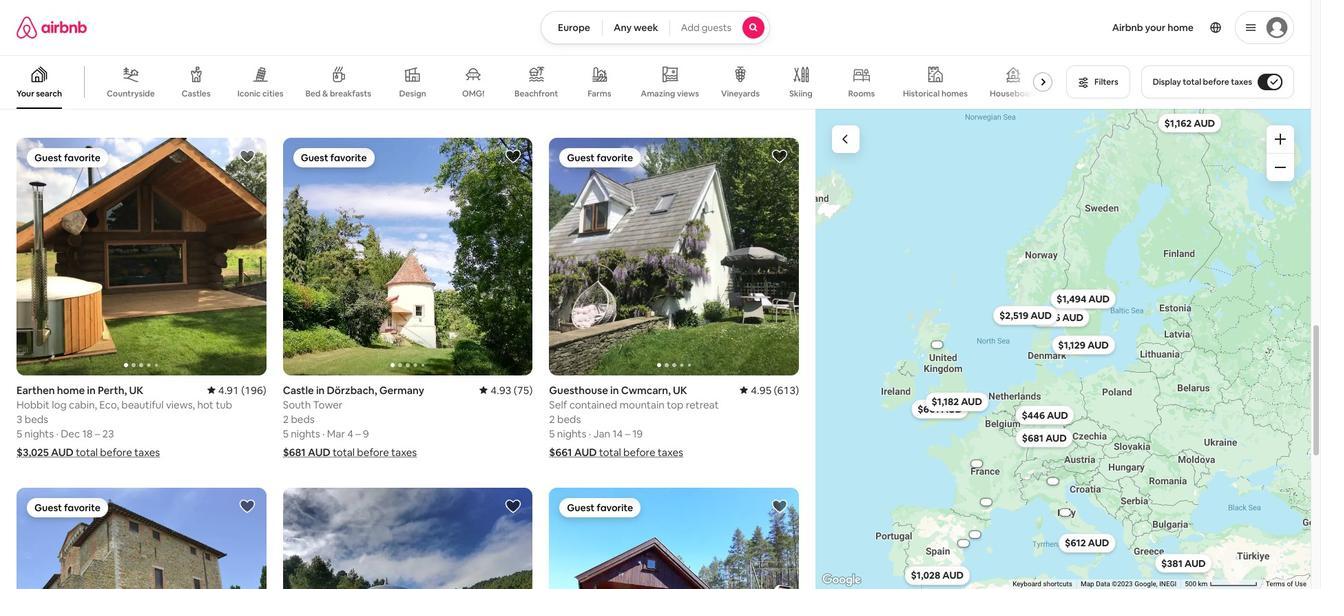 Task type: locate. For each thing, give the bounding box(es) containing it.
1 vertical spatial $686 aud
[[1037, 311, 1084, 323]]

0 horizontal spatial $3,025 aud
[[17, 446, 73, 459]]

1 horizontal spatial uk
[[673, 384, 688, 397]]

beach down add guests
[[685, 48, 715, 61]]

· inside the castle in dörzbach, germany south tower 2 beds 5 nights · mar 4 – 9 $681 aud total before taxes
[[322, 427, 325, 440]]

0 horizontal spatial $686 aud
[[549, 96, 599, 109]]

2 down south
[[283, 412, 289, 426]]

shepherd's
[[91, 48, 143, 61]]

4.95 out of 5 average rating,  613 reviews image
[[740, 384, 799, 397]]

$1,173 aud
[[967, 461, 987, 466]]

500 km button
[[1181, 579, 1262, 589]]

$661 aud inside $661 aud $708 aud
[[918, 403, 962, 415]]

– left 9
[[356, 427, 361, 440]]

5 inside the castle in dörzbach, germany south tower 2 beds 5 nights · mar 4 – 9 $681 aud total before taxes
[[283, 427, 289, 440]]

1 beach from the left
[[580, 48, 609, 61]]

1 horizontal spatial &
[[717, 48, 724, 61]]

0 vertical spatial &
[[717, 48, 724, 61]]

1 vertical spatial $3,025 aud
[[17, 446, 73, 459]]

dec left 17
[[327, 77, 346, 90]]

nights inside guesthouse in cwmcarn, uk self contained mountain top retreat 2 beds 5 nights · jan 14 – 19 $661 aud total before taxes
[[557, 427, 587, 440]]

0 horizontal spatial $661 aud
[[549, 446, 597, 459]]

right
[[370, 48, 393, 61]]

$3,025 aud inside button
[[926, 342, 948, 347]]

– inside earthen home in perth, uk hobbit log cabin, eco, beautiful views, hot tub 3 beds 5 nights · dec 18 – 23 $3,025 aud total before taxes
[[95, 427, 100, 440]]

– right 17
[[361, 77, 366, 90]]

total down 17
[[341, 96, 363, 109]]

·
[[56, 77, 58, 90], [322, 77, 325, 90], [589, 77, 591, 90], [56, 427, 58, 440], [322, 427, 325, 440], [589, 427, 591, 440]]

total right search on the left top of page
[[68, 96, 90, 109]]

historical
[[903, 88, 940, 99]]

1 15 from the left
[[82, 77, 92, 90]]

terms
[[1266, 580, 1286, 588]]

$1,222 aud
[[976, 500, 997, 504]]

vineyards
[[721, 88, 760, 99]]

5 down self
[[549, 427, 555, 440]]

0 horizontal spatial uk
[[129, 384, 144, 397]]

countryside
[[107, 88, 155, 99]]

$681 aud inside the castle in dörzbach, germany south tower 2 beds 5 nights · mar 4 – 9 $681 aud total before taxes
[[283, 446, 330, 459]]

20 down -
[[635, 77, 647, 90]]

add guests button
[[669, 11, 770, 44]]

total inside earthen home in perth, uk hobbit log cabin, eco, beautiful views, hot tub 3 beds 5 nights · dec 18 – 23 $3,025 aud total before taxes
[[76, 446, 98, 459]]

orust
[[613, 34, 640, 47]]

1 vertical spatial $661 aud
[[549, 446, 597, 459]]

1 horizontal spatial $3,025 aud
[[926, 342, 948, 347]]

dec down house
[[594, 77, 613, 90]]

beds down south
[[291, 412, 315, 426]]

2 inside "tiny home in orust v, sweden rossö beach house - private beach & jetty 2 sofa beds 5 nights · dec 15 – 20 $686 aud total before taxes"
[[549, 63, 555, 76]]

20
[[102, 77, 114, 90], [635, 77, 647, 90]]

0 horizontal spatial 15
[[82, 77, 92, 90]]

before down 23
[[100, 446, 132, 459]]

1 vertical spatial &
[[322, 88, 328, 99]]

before down shepherd's
[[92, 96, 124, 109]]

google image
[[819, 571, 865, 589]]

km
[[1198, 580, 1208, 588]]

1 vertical spatial $446 aud
[[1022, 409, 1068, 421]]

castle
[[283, 384, 314, 397]]

· inside 5 nights · dec 17 – 22 $1,494 aud total before taxes
[[322, 77, 325, 90]]

uk
[[129, 384, 144, 397], [673, 384, 688, 397]]

$708 aud
[[966, 532, 984, 536]]

5 down south
[[283, 427, 289, 440]]

before down 9
[[357, 446, 389, 459]]

homes
[[942, 88, 968, 99]]

1 uk from the left
[[129, 384, 144, 397]]

guesthouse in cwmcarn, uk self contained mountain top retreat 2 beds 5 nights · jan 14 – 19 $661 aud total before taxes
[[549, 384, 719, 459]]

$686 aud down sofa
[[549, 96, 599, 109]]

$2,519 aud
[[999, 309, 1052, 321]]

dec left 18
[[61, 427, 80, 440]]

0 horizontal spatial beach
[[580, 48, 609, 61]]

2 20 from the left
[[635, 77, 647, 90]]

add to wishlist: cabin in iveland, norway image
[[772, 498, 788, 514]]

add
[[681, 21, 700, 34]]

group
[[0, 55, 1058, 109], [17, 138, 266, 375], [283, 138, 533, 375], [549, 138, 799, 375], [17, 488, 266, 589], [283, 488, 533, 589], [549, 488, 799, 589]]

0 vertical spatial $681 aud
[[1022, 431, 1067, 444]]

total down 14
[[599, 446, 621, 459]]

1 horizontal spatial $1,494 aud
[[1057, 292, 1110, 305]]

home down the europe
[[572, 34, 600, 47]]

1 horizontal spatial 15
[[615, 77, 625, 90]]

0 horizontal spatial home
[[57, 384, 85, 397]]

beds
[[580, 63, 603, 76], [25, 412, 48, 426], [291, 412, 315, 426], [557, 412, 581, 426]]

in up contained
[[610, 384, 619, 397]]

cwmcarn,
[[621, 384, 671, 397]]

home inside earthen home in perth, uk hobbit log cabin, eco, beautiful views, hot tub 3 beds 5 nights · dec 18 – 23 $3,025 aud total before taxes
[[57, 384, 85, 397]]

0 horizontal spatial $681 aud
[[283, 446, 330, 459]]

$686 aud inside $1,494 aud $686 aud
[[1037, 311, 1084, 323]]

taxes inside "lieblingsplatz" shepherd's hut 1 bed 5 nights · dec 15 – 20 $446 aud total before taxes
[[127, 96, 152, 109]]

in left orust
[[602, 34, 610, 47]]

nights
[[24, 77, 54, 90], [291, 77, 320, 90], [557, 77, 587, 90], [24, 427, 54, 440], [291, 427, 320, 440], [557, 427, 587, 440]]

nights inside "tiny home in orust v, sweden rossö beach house - private beach & jetty 2 sofa beds 5 nights · dec 15 – 20 $686 aud total before taxes"
[[557, 77, 587, 90]]

in up tower
[[316, 384, 325, 397]]

uk up beautiful
[[129, 384, 144, 397]]

2 beach from the left
[[685, 48, 715, 61]]

& left jetty
[[717, 48, 724, 61]]

home for 4.91 (196)
[[57, 384, 85, 397]]

& right bed on the top left of page
[[322, 88, 328, 99]]

1 horizontal spatial $661 aud
[[918, 403, 962, 415]]

home inside "tiny home in orust v, sweden rossö beach house - private beach & jetty 2 sofa beds 5 nights · dec 15 – 20 $686 aud total before taxes"
[[572, 34, 600, 47]]

omg!
[[462, 88, 485, 99]]

cabin,
[[69, 398, 97, 411]]

5 nights · dec 17 – 22 $1,494 aud total before taxes
[[283, 77, 425, 109]]

& inside "tiny home in orust v, sweden rossö beach house - private beach & jetty 2 sofa beds 5 nights · dec 15 – 20 $686 aud total before taxes"
[[717, 48, 724, 61]]

home inside airbnb your home link
[[1168, 21, 1194, 34]]

nights inside the castle in dörzbach, germany south tower 2 beds 5 nights · mar 4 – 9 $681 aud total before taxes
[[291, 427, 320, 440]]

nights down newly-
[[291, 77, 320, 90]]

$661 aud $708 aud
[[918, 403, 984, 536]]

home up log at bottom
[[57, 384, 85, 397]]

beds down hobbit
[[25, 412, 48, 426]]

hot
[[197, 398, 214, 411]]

20 down shepherd's
[[102, 77, 114, 90]]

beds inside the castle in dörzbach, germany south tower 2 beds 5 nights · mar 4 – 9 $681 aud total before taxes
[[291, 412, 315, 426]]

–
[[95, 77, 100, 90], [361, 77, 366, 90], [627, 77, 632, 90], [95, 427, 100, 440], [356, 427, 361, 440], [625, 427, 630, 440]]

1 horizontal spatial $446 aud
[[1022, 409, 1068, 421]]

1 horizontal spatial 20
[[635, 77, 647, 90]]

$446 aud inside button
[[1022, 409, 1068, 421]]

beach right rossö
[[580, 48, 609, 61]]

hut
[[145, 48, 161, 61]]

home right your
[[1168, 21, 1194, 34]]

before down the 19
[[624, 446, 656, 459]]

– left countryside
[[95, 77, 100, 90]]

-
[[644, 48, 647, 61]]

$681 aud down 'mar'
[[283, 446, 330, 459]]

1 horizontal spatial beach
[[685, 48, 715, 61]]

2 15 from the left
[[615, 77, 625, 90]]

$686 aud down $1,494 aud button
[[1037, 311, 1084, 323]]

amazing
[[641, 88, 675, 99]]

5 left bed on the top left of page
[[283, 77, 289, 90]]

in up cabin,
[[87, 384, 96, 397]]

1 horizontal spatial home
[[572, 34, 600, 47]]

nights down south
[[291, 427, 320, 440]]

5 down "1"
[[17, 77, 22, 90]]

$661 aud down $3,025 aud button
[[918, 403, 962, 415]]

airbnb
[[1112, 21, 1143, 34]]

0 horizontal spatial $1,494 aud
[[283, 96, 339, 109]]

1 horizontal spatial $686 aud
[[1037, 311, 1084, 323]]

$1,222 aud button
[[972, 492, 1000, 511]]

nights down hobbit
[[24, 427, 54, 440]]

0 vertical spatial $686 aud
[[549, 96, 599, 109]]

total down 18
[[76, 446, 98, 459]]

$446 aud up $681 aud button
[[1022, 409, 1068, 421]]

– left the 19
[[625, 427, 630, 440]]

terms of use link
[[1266, 580, 1307, 588]]

perth,
[[98, 384, 127, 397]]

0 vertical spatial $3,025 aud
[[926, 342, 948, 347]]

2 left sofa
[[549, 63, 555, 76]]

next
[[395, 48, 416, 61]]

0 horizontal spatial $446 aud
[[17, 96, 66, 109]]

shortcuts
[[1043, 580, 1073, 588]]

&
[[717, 48, 724, 61], [322, 88, 328, 99]]

historical homes
[[903, 88, 968, 99]]

beach
[[580, 48, 609, 61], [685, 48, 715, 61]]

uk up 'top'
[[673, 384, 688, 397]]

1 20 from the left
[[102, 77, 114, 90]]

beds right sofa
[[580, 63, 603, 76]]

0 horizontal spatial 20
[[102, 77, 114, 90]]

$681 aud down $446 aud button
[[1022, 431, 1067, 444]]

None search field
[[541, 11, 770, 44]]

in inside guesthouse in cwmcarn, uk self contained mountain top retreat 2 beds 5 nights · jan 14 – 19 $661 aud total before taxes
[[610, 384, 619, 397]]

taxes inside the castle in dörzbach, germany south tower 2 beds 5 nights · mar 4 – 9 $681 aud total before taxes
[[391, 446, 417, 459]]

beachfront
[[515, 88, 558, 99]]

1 vertical spatial $1,494 aud
[[1057, 292, 1110, 305]]

2 down self
[[549, 412, 555, 426]]

data
[[1096, 580, 1110, 588]]

5 inside earthen home in perth, uk hobbit log cabin, eco, beautiful views, hot tub 3 beds 5 nights · dec 18 – 23 $3,025 aud total before taxes
[[17, 427, 22, 440]]

taxes inside 5 nights · dec 17 – 22 $1,494 aud total before taxes
[[400, 96, 425, 109]]

nights down bed
[[24, 77, 54, 90]]

any week
[[614, 21, 658, 34]]

$3,025 aud up $1,182 aud
[[926, 342, 948, 347]]

$681 aud
[[1022, 431, 1067, 444], [283, 446, 330, 459]]

$671 aud
[[1056, 510, 1074, 514]]

500
[[1185, 580, 1197, 588]]

nights left jan
[[557, 427, 587, 440]]

contained
[[570, 398, 617, 411]]

– inside "tiny home in orust v, sweden rossö beach house - private beach & jetty 2 sofa beds 5 nights · dec 15 – 20 $686 aud total before taxes"
[[627, 77, 632, 90]]

taxes inside "tiny home in orust v, sweden rossö beach house - private beach & jetty 2 sofa beds 5 nights · dec 15 – 20 $686 aud total before taxes"
[[660, 96, 685, 109]]

4.83 (155)
[[751, 34, 799, 47]]

before up $1,162 aud button
[[1203, 76, 1230, 87]]

– right 18
[[95, 427, 100, 440]]

farms
[[588, 88, 611, 99]]

$419 aud button
[[950, 533, 977, 553]]

total inside the castle in dörzbach, germany south tower 2 beds 5 nights · mar 4 – 9 $681 aud total before taxes
[[333, 446, 355, 459]]

2 uk from the left
[[673, 384, 688, 397]]

15 right search on the left top of page
[[82, 77, 92, 90]]

0 horizontal spatial &
[[322, 88, 328, 99]]

$446 aud down bed
[[17, 96, 66, 109]]

15 right the farms
[[615, 77, 625, 90]]

0 vertical spatial $1,494 aud
[[283, 96, 339, 109]]

$3,025 aud down 3
[[17, 446, 73, 459]]

2 horizontal spatial home
[[1168, 21, 1194, 34]]

1 vertical spatial $681 aud
[[283, 446, 330, 459]]

before inside "lieblingsplatz" shepherd's hut 1 bed 5 nights · dec 15 – 20 $446 aud total before taxes
[[92, 96, 124, 109]]

house
[[339, 48, 368, 61]]

keyboard shortcuts button
[[1013, 579, 1073, 589]]

$446 aud
[[17, 96, 66, 109], [1022, 409, 1068, 421]]

4.91
[[218, 384, 239, 397]]

4.95
[[751, 384, 772, 397]]

dec
[[61, 77, 80, 90], [327, 77, 346, 90], [594, 77, 613, 90], [61, 427, 80, 440]]

skiing
[[790, 88, 813, 99]]

15 inside "tiny home in orust v, sweden rossö beach house - private beach & jetty 2 sofa beds 5 nights · dec 15 – 20 $686 aud total before taxes"
[[615, 77, 625, 90]]

zoom in image
[[1275, 134, 1286, 145]]

before right the farms
[[625, 96, 657, 109]]

earthen
[[17, 384, 55, 397]]

keyboard
[[1013, 580, 1042, 588]]

$1,129 aud
[[1058, 338, 1109, 351]]

0 vertical spatial $661 aud
[[918, 403, 962, 415]]

europe
[[558, 21, 590, 34]]

20 inside "tiny home in orust v, sweden rossö beach house - private beach & jetty 2 sofa beds 5 nights · dec 15 – 20 $686 aud total before taxes"
[[635, 77, 647, 90]]

mar
[[327, 427, 345, 440]]

newly-built house right next to the water
[[283, 48, 477, 61]]

beds down self
[[557, 412, 581, 426]]

taxes
[[1231, 76, 1253, 87], [127, 96, 152, 109], [400, 96, 425, 109], [660, 96, 685, 109], [134, 446, 160, 459], [391, 446, 417, 459], [658, 446, 683, 459]]

top
[[667, 398, 684, 411]]

· inside "tiny home in orust v, sweden rossö beach house - private beach & jetty 2 sofa beds 5 nights · dec 15 – 20 $686 aud total before taxes"
[[589, 77, 591, 90]]

use
[[1295, 580, 1307, 588]]

4.93 (75)
[[491, 384, 533, 397]]

breakfasts
[[330, 88, 371, 99]]

5 down rossö
[[549, 77, 555, 90]]

$681 aud inside button
[[1022, 431, 1067, 444]]

23
[[102, 427, 114, 440]]

0 vertical spatial $446 aud
[[17, 96, 66, 109]]

uk inside earthen home in perth, uk hobbit log cabin, eco, beautiful views, hot tub 3 beds 5 nights · dec 18 – 23 $3,025 aud total before taxes
[[129, 384, 144, 397]]

before inside the castle in dörzbach, germany south tower 2 beds 5 nights · mar 4 – 9 $681 aud total before taxes
[[357, 446, 389, 459]]

beds inside "tiny home in orust v, sweden rossö beach house - private beach & jetty 2 sofa beds 5 nights · dec 15 – 20 $686 aud total before taxes"
[[580, 63, 603, 76]]

total left amazing at top
[[601, 96, 623, 109]]

$661 aud down jan
[[549, 446, 597, 459]]

dec down the "lieblingsplatz"
[[61, 77, 80, 90]]

– inside 5 nights · dec 17 – 22 $1,494 aud total before taxes
[[361, 77, 366, 90]]

total down 4
[[333, 446, 355, 459]]

uk inside guesthouse in cwmcarn, uk self contained mountain top retreat 2 beds 5 nights · jan 14 – 19 $661 aud total before taxes
[[673, 384, 688, 397]]

castle in dörzbach, germany south tower 2 beds 5 nights · mar 4 – 9 $681 aud total before taxes
[[283, 384, 424, 459]]

1 horizontal spatial $681 aud
[[1022, 431, 1067, 444]]

– down house
[[627, 77, 632, 90]]

20 inside "lieblingsplatz" shepherd's hut 1 bed 5 nights · dec 15 – 20 $446 aud total before taxes
[[102, 77, 114, 90]]

any week button
[[602, 11, 670, 44]]

5 down 3
[[17, 427, 22, 440]]

in inside the castle in dörzbach, germany south tower 2 beds 5 nights · mar 4 – 9 $681 aud total before taxes
[[316, 384, 325, 397]]

filters button
[[1067, 65, 1130, 99]]

before down 22
[[366, 96, 398, 109]]

nights down sofa
[[557, 77, 587, 90]]

house
[[611, 48, 641, 61]]

4.93 out of 5 average rating,  75 reviews image
[[480, 384, 533, 397]]



Task type: vqa. For each thing, say whether or not it's contained in the screenshot.


Task type: describe. For each thing, give the bounding box(es) containing it.
in inside earthen home in perth, uk hobbit log cabin, eco, beautiful views, hot tub 3 beds 5 nights · dec 18 – 23 $3,025 aud total before taxes
[[87, 384, 96, 397]]

17
[[349, 77, 359, 90]]

bed
[[306, 88, 321, 99]]

add guests
[[681, 21, 732, 34]]

home for 4.83 (155)
[[572, 34, 600, 47]]

· inside "lieblingsplatz" shepherd's hut 1 bed 5 nights · dec 15 – 20 $446 aud total before taxes
[[56, 77, 58, 90]]

dec inside "tiny home in orust v, sweden rossö beach house - private beach & jetty 2 sofa beds 5 nights · dec 15 – 20 $686 aud total before taxes"
[[594, 77, 613, 90]]

bed
[[23, 63, 42, 76]]

add to wishlist: castle in dörzbach, germany image
[[505, 148, 522, 165]]

4.95 (613)
[[751, 384, 799, 397]]

©2023
[[1112, 580, 1133, 588]]

the
[[431, 48, 447, 61]]

map
[[1081, 580, 1095, 588]]

sweden
[[654, 34, 693, 47]]

total inside 5 nights · dec 17 – 22 $1,494 aud total before taxes
[[341, 96, 363, 109]]

19
[[633, 427, 643, 440]]

14
[[613, 427, 623, 440]]

cities
[[263, 88, 283, 99]]

keyboard shortcuts
[[1013, 580, 1073, 588]]

$612 aud
[[1065, 537, 1109, 549]]

$3,025 aud inside earthen home in perth, uk hobbit log cabin, eco, beautiful views, hot tub 3 beds 5 nights · dec 18 – 23 $3,025 aud total before taxes
[[17, 446, 73, 459]]

dec inside "lieblingsplatz" shepherd's hut 1 bed 5 nights · dec 15 – 20 $446 aud total before taxes
[[61, 77, 80, 90]]

$1,182 aud
[[931, 395, 982, 408]]

$1,028 aud button
[[905, 566, 970, 585]]

$661 aud inside guesthouse in cwmcarn, uk self contained mountain top retreat 2 beds 5 nights · jan 14 – 19 $661 aud total before taxes
[[549, 446, 597, 459]]

· inside earthen home in perth, uk hobbit log cabin, eco, beautiful views, hot tub 3 beds 5 nights · dec 18 – 23 $3,025 aud total before taxes
[[56, 427, 58, 440]]

castles
[[182, 88, 211, 99]]

$1,162 aud
[[1164, 116, 1215, 129]]

dec inside earthen home in perth, uk hobbit log cabin, eco, beautiful views, hot tub 3 beds 5 nights · dec 18 – 23 $3,025 aud total before taxes
[[61, 427, 80, 440]]

· inside guesthouse in cwmcarn, uk self contained mountain top retreat 2 beds 5 nights · jan 14 – 19 $661 aud total before taxes
[[589, 427, 591, 440]]

add to wishlist: dome in atzeneta del maestrat, spain image
[[505, 498, 522, 514]]

v,
[[642, 34, 652, 47]]

$1,494 aud inside $1,494 aud $686 aud
[[1057, 292, 1110, 305]]

zoom out image
[[1275, 162, 1286, 173]]

5 inside "lieblingsplatz" shepherd's hut 1 bed 5 nights · dec 15 – 20 $446 aud total before taxes
[[17, 77, 22, 90]]

4.93
[[491, 384, 512, 397]]

beautiful
[[121, 398, 164, 411]]

$1,162 aud button
[[1158, 113, 1221, 132]]

$1,471 aud button
[[1039, 471, 1067, 491]]

of
[[1287, 580, 1294, 588]]

22
[[368, 77, 380, 90]]

5 inside 5 nights · dec 17 – 22 $1,494 aud total before taxes
[[283, 77, 289, 90]]

profile element
[[787, 0, 1295, 55]]

private
[[650, 48, 683, 61]]

jan
[[594, 427, 610, 440]]

2 inside guesthouse in cwmcarn, uk self contained mountain top retreat 2 beds 5 nights · jan 14 – 19 $661 aud total before taxes
[[549, 412, 555, 426]]

none search field containing europe
[[541, 11, 770, 44]]

before inside earthen home in perth, uk hobbit log cabin, eco, beautiful views, hot tub 3 beds 5 nights · dec 18 – 23 $3,025 aud total before taxes
[[100, 446, 132, 459]]

"lieblingsplatz" shepherd's hut 1 bed 5 nights · dec 15 – 20 $446 aud total before taxes
[[17, 48, 161, 109]]

(613)
[[774, 384, 799, 397]]

iconic cities
[[237, 88, 283, 99]]

5 inside "tiny home in orust v, sweden rossö beach house - private beach & jetty 2 sofa beds 5 nights · dec 15 – 20 $686 aud total before taxes"
[[549, 77, 555, 90]]

rooms
[[848, 88, 875, 99]]

$681 aud button
[[1016, 428, 1073, 447]]

3
[[17, 412, 22, 426]]

airbnb your home
[[1112, 21, 1194, 34]]

group containing iconic cities
[[0, 55, 1058, 109]]

$381 aud button
[[1155, 553, 1212, 573]]

4.91 out of 5 average rating,  196 reviews image
[[207, 384, 266, 397]]

nights inside earthen home in perth, uk hobbit log cabin, eco, beautiful views, hot tub 3 beds 5 nights · dec 18 – 23 $3,025 aud total before taxes
[[24, 427, 54, 440]]

dörzbach,
[[327, 384, 377, 397]]

iconic
[[237, 88, 261, 99]]

$661 aud button
[[911, 399, 969, 418]]

$708 aud button
[[961, 525, 989, 544]]

jetty
[[726, 48, 751, 61]]

total right display
[[1183, 76, 1202, 87]]

total inside "tiny home in orust v, sweden rossö beach house - private beach & jetty 2 sofa beds 5 nights · dec 15 – 20 $686 aud total before taxes"
[[601, 96, 623, 109]]

log
[[52, 398, 67, 411]]

– inside the castle in dörzbach, germany south tower 2 beds 5 nights · mar 4 – 9 $681 aud total before taxes
[[356, 427, 361, 440]]

houseboats
[[990, 88, 1037, 99]]

guests
[[702, 21, 732, 34]]

nights inside 5 nights · dec 17 – 22 $1,494 aud total before taxes
[[291, 77, 320, 90]]

your search
[[17, 88, 62, 99]]

south
[[283, 398, 311, 411]]

self
[[549, 398, 567, 411]]

tub
[[216, 398, 232, 411]]

rossö
[[549, 48, 577, 61]]

total inside guesthouse in cwmcarn, uk self contained mountain top retreat 2 beds 5 nights · jan 14 – 19 $661 aud total before taxes
[[599, 446, 621, 459]]

$612 aud button
[[1058, 533, 1115, 552]]

terms of use
[[1266, 580, 1307, 588]]

$686 aud inside "tiny home in orust v, sweden rossö beach house - private beach & jetty 2 sofa beds 5 nights · dec 15 – 20 $686 aud total before taxes"
[[549, 96, 599, 109]]

– inside guesthouse in cwmcarn, uk self contained mountain top retreat 2 beds 5 nights · jan 14 – 19 $661 aud total before taxes
[[625, 427, 630, 440]]

$381 aud
[[1161, 557, 1206, 569]]

views,
[[166, 398, 195, 411]]

5 inside guesthouse in cwmcarn, uk self contained mountain top retreat 2 beds 5 nights · jan 14 – 19 $661 aud total before taxes
[[549, 427, 555, 440]]

$1,494 aud inside 5 nights · dec 17 – 22 $1,494 aud total before taxes
[[283, 96, 339, 109]]

before inside guesthouse in cwmcarn, uk self contained mountain top retreat 2 beds 5 nights · jan 14 – 19 $661 aud total before taxes
[[624, 446, 656, 459]]

dec inside 5 nights · dec 17 – 22 $1,494 aud total before taxes
[[327, 77, 346, 90]]

bed & breakfasts
[[306, 88, 371, 99]]

earthen home in perth, uk hobbit log cabin, eco, beautiful views, hot tub 3 beds 5 nights · dec 18 – 23 $3,025 aud total before taxes
[[17, 384, 232, 459]]

$419 aud
[[954, 541, 972, 545]]

$1,471 aud
[[1043, 479, 1063, 483]]

add to wishlist: earthen home in perth, uk image
[[239, 148, 255, 165]]

add to wishlist: farm stay in agello, perugia, italy image
[[239, 498, 255, 514]]

500 km
[[1185, 580, 1210, 588]]

4.83 out of 5 average rating,  155 reviews image
[[740, 34, 799, 47]]

2 inside the castle in dörzbach, germany south tower 2 beds 5 nights · mar 4 – 9 $681 aud total before taxes
[[283, 412, 289, 426]]

(196)
[[241, 384, 266, 397]]

4
[[347, 427, 353, 440]]

search
[[36, 88, 62, 99]]

before inside 5 nights · dec 17 – 22 $1,494 aud total before taxes
[[366, 96, 398, 109]]

hobbit
[[17, 398, 50, 411]]

taxes inside guesthouse in cwmcarn, uk self contained mountain top retreat 2 beds 5 nights · jan 14 – 19 $661 aud total before taxes
[[658, 446, 683, 459]]

guesthouse
[[549, 384, 608, 397]]

google map
showing 20 stays. region
[[816, 109, 1311, 589]]

taxes inside earthen home in perth, uk hobbit log cabin, eco, beautiful views, hot tub 3 beds 5 nights · dec 18 – 23 $3,025 aud total before taxes
[[134, 446, 160, 459]]

beds inside guesthouse in cwmcarn, uk self contained mountain top retreat 2 beds 5 nights · jan 14 – 19 $661 aud total before taxes
[[557, 412, 581, 426]]

(75)
[[514, 384, 533, 397]]

in inside "tiny home in orust v, sweden rossö beach house - private beach & jetty 2 sofa beds 5 nights · dec 15 – 20 $686 aud total before taxes"
[[602, 34, 610, 47]]

nights inside "lieblingsplatz" shepherd's hut 1 bed 5 nights · dec 15 – 20 $446 aud total before taxes
[[24, 77, 54, 90]]

add to wishlist: guesthouse in cwmcarn, uk image
[[772, 148, 788, 165]]

total inside "lieblingsplatz" shepherd's hut 1 bed 5 nights · dec 15 – 20 $446 aud total before taxes
[[68, 96, 90, 109]]

your
[[1145, 21, 1166, 34]]

1
[[17, 63, 21, 76]]

tower
[[313, 398, 343, 411]]

$671 aud button
[[1051, 503, 1079, 522]]

$446 aud inside "lieblingsplatz" shepherd's hut 1 bed 5 nights · dec 15 – 20 $446 aud total before taxes
[[17, 96, 66, 109]]

to
[[418, 48, 429, 61]]

beds inside earthen home in perth, uk hobbit log cabin, eco, beautiful views, hot tub 3 beds 5 nights · dec 18 – 23 $3,025 aud total before taxes
[[25, 412, 48, 426]]

9
[[363, 427, 369, 440]]

$3,025 aud button
[[923, 335, 951, 354]]

– inside "lieblingsplatz" shepherd's hut 1 bed 5 nights · dec 15 – 20 $446 aud total before taxes
[[95, 77, 100, 90]]

before inside "tiny home in orust v, sweden rossö beach house - private beach & jetty 2 sofa beds 5 nights · dec 15 – 20 $686 aud total before taxes"
[[625, 96, 657, 109]]

18
[[82, 427, 93, 440]]

15 inside "lieblingsplatz" shepherd's hut 1 bed 5 nights · dec 15 – 20 $446 aud total before taxes
[[82, 77, 92, 90]]

display
[[1153, 76, 1181, 87]]



